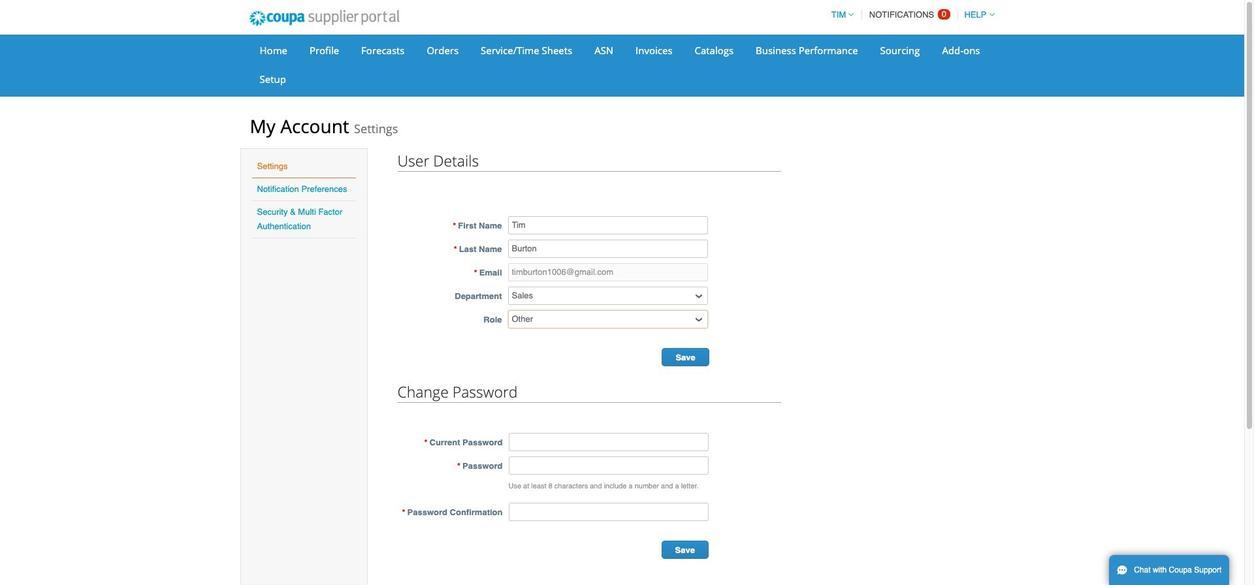 Task type: vqa. For each thing, say whether or not it's contained in the screenshot.
password field
yes



Task type: locate. For each thing, give the bounding box(es) containing it.
None password field
[[508, 433, 708, 451], [508, 457, 708, 475], [508, 503, 708, 521], [508, 433, 708, 451], [508, 457, 708, 475], [508, 503, 708, 521]]

navigation
[[825, 2, 994, 27]]

None text field
[[508, 263, 708, 281]]

None text field
[[508, 216, 708, 234], [508, 239, 708, 258], [508, 216, 708, 234], [508, 239, 708, 258]]

coupa supplier portal image
[[240, 2, 408, 35]]



